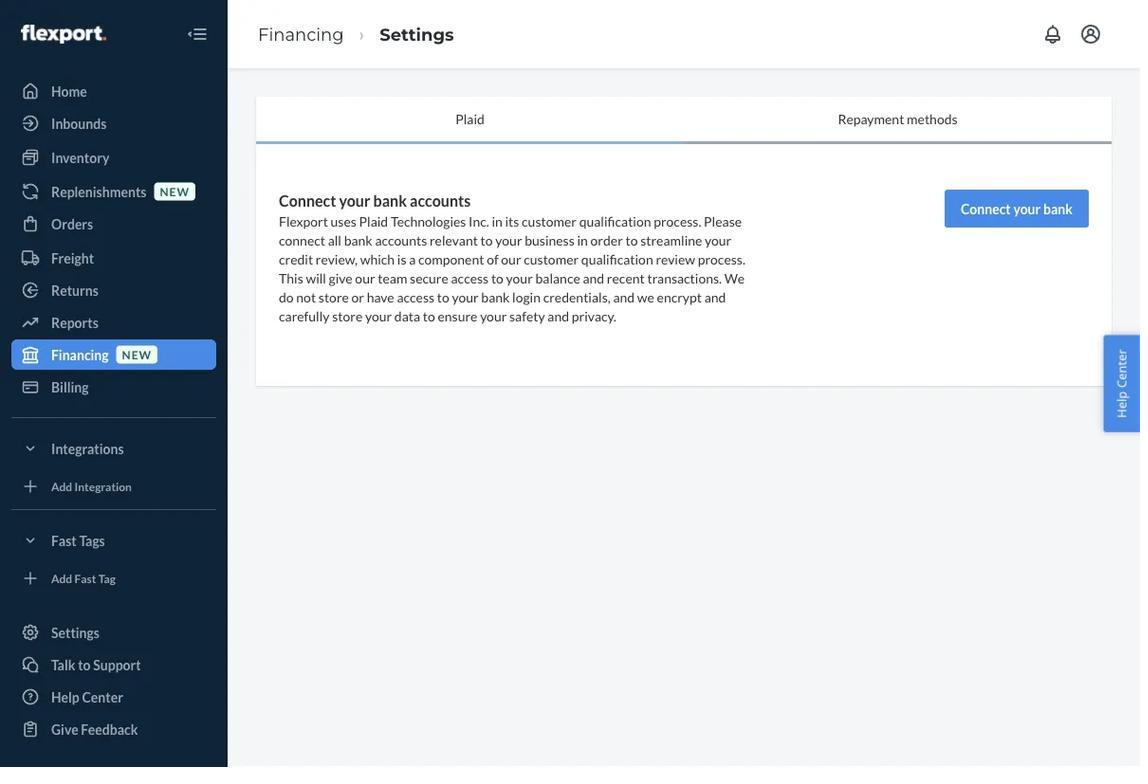 Task type: vqa. For each thing, say whether or not it's contained in the screenshot.
the bottom Fast
yes



Task type: locate. For each thing, give the bounding box(es) containing it.
1 horizontal spatial connect
[[961, 201, 1011, 217]]

billing
[[51, 379, 89, 395]]

carefully
[[279, 308, 330, 324]]

0 vertical spatial fast
[[51, 533, 77, 549]]

add integration
[[51, 480, 132, 493]]

1 vertical spatial fast
[[75, 572, 96, 585]]

access
[[451, 270, 489, 286], [397, 289, 435, 305]]

1 vertical spatial accounts
[[375, 232, 427, 248]]

give feedback button
[[11, 715, 216, 745]]

help inside button
[[1114, 391, 1131, 418]]

add for add integration
[[51, 480, 72, 493]]

and up credentials,
[[583, 270, 605, 286]]

0 vertical spatial financing
[[258, 24, 344, 44]]

0 horizontal spatial settings
[[51, 625, 100, 641]]

orders
[[51, 216, 93, 232]]

1 horizontal spatial help center
[[1114, 349, 1131, 418]]

in left its
[[492, 213, 503, 229]]

to inside button
[[78, 657, 91, 673]]

access down component
[[451, 270, 489, 286]]

add integration link
[[11, 472, 216, 502]]

connect inside button
[[961, 201, 1011, 217]]

settings
[[380, 24, 454, 44], [51, 625, 100, 641]]

your inside button
[[1014, 201, 1041, 217]]

0 vertical spatial in
[[492, 213, 503, 229]]

help center inside button
[[1114, 349, 1131, 418]]

1 vertical spatial help
[[51, 689, 80, 706]]

credentials,
[[543, 289, 611, 305]]

0 vertical spatial our
[[501, 251, 521, 267]]

0 horizontal spatial plaid
[[359, 213, 388, 229]]

0 vertical spatial settings
[[380, 24, 454, 44]]

0 horizontal spatial new
[[122, 348, 152, 361]]

settings inside 'breadcrumbs' navigation
[[380, 24, 454, 44]]

talk to support button
[[11, 650, 216, 680]]

billing link
[[11, 372, 216, 402]]

your
[[339, 191, 371, 210], [1014, 201, 1041, 217], [496, 232, 522, 248], [705, 232, 732, 248], [506, 270, 533, 286], [452, 289, 479, 305], [365, 308, 392, 324], [480, 308, 507, 324]]

1 horizontal spatial new
[[160, 185, 190, 198]]

give
[[51, 722, 78, 738]]

and
[[583, 270, 605, 286], [613, 289, 635, 305], [705, 289, 726, 305], [548, 308, 569, 324]]

add down fast tags on the bottom of page
[[51, 572, 72, 585]]

repayment
[[838, 111, 905, 127]]

fast inside dropdown button
[[51, 533, 77, 549]]

1 vertical spatial process.
[[698, 251, 746, 267]]

1 vertical spatial in
[[577, 232, 588, 248]]

feedback
[[81, 722, 138, 738]]

financing link
[[258, 24, 344, 44]]

qualification
[[579, 213, 651, 229], [582, 251, 654, 267]]

0 vertical spatial center
[[1114, 349, 1131, 388]]

0 horizontal spatial center
[[82, 689, 123, 706]]

plaid inside connect your bank accounts flexport uses plaid technologies inc. in its customer qualification process. please connect all bank accounts relevant to your business in order to streamline your credit review, which is a component of our customer qualification review process. this will give our team secure access to your balance and recent transactions. we do not store or have access to your bank login credentials, and we encrypt and carefully store your data to ensure your safety and privacy.
[[359, 213, 388, 229]]

1 vertical spatial add
[[51, 572, 72, 585]]

all
[[328, 232, 342, 248]]

connect for connect your bank accounts flexport uses plaid technologies inc. in its customer qualification process. please connect all bank accounts relevant to your business in order to streamline your credit review, which is a component of our customer qualification review process. this will give our team secure access to your balance and recent transactions. we do not store or have access to your bank login credentials, and we encrypt and carefully store your data to ensure your safety and privacy.
[[279, 191, 336, 210]]

1 horizontal spatial help
[[1114, 391, 1131, 418]]

flexport logo image
[[21, 25, 106, 44]]

connect your bank
[[961, 201, 1073, 217]]

team
[[378, 270, 407, 286]]

accounts up is
[[375, 232, 427, 248]]

to right data
[[423, 308, 435, 324]]

and down credentials,
[[548, 308, 569, 324]]

1 vertical spatial financing
[[51, 347, 109, 363]]

0 vertical spatial new
[[160, 185, 190, 198]]

plaid
[[456, 111, 485, 127], [359, 213, 388, 229]]

1 horizontal spatial settings
[[380, 24, 454, 44]]

customer up business
[[522, 213, 577, 229]]

access up data
[[397, 289, 435, 305]]

new up orders link
[[160, 185, 190, 198]]

store down or
[[332, 308, 363, 324]]

1 horizontal spatial in
[[577, 232, 588, 248]]

fast left tags
[[51, 533, 77, 549]]

which
[[360, 251, 395, 267]]

inventory link
[[11, 142, 216, 173]]

qualification up order
[[579, 213, 651, 229]]

settings link
[[380, 24, 454, 44], [11, 618, 216, 648]]

accounts
[[410, 191, 471, 210], [375, 232, 427, 248]]

will
[[306, 270, 326, 286]]

fast
[[51, 533, 77, 549], [75, 572, 96, 585]]

to
[[481, 232, 493, 248], [626, 232, 638, 248], [491, 270, 504, 286], [437, 289, 450, 305], [423, 308, 435, 324], [78, 657, 91, 673]]

is
[[397, 251, 407, 267]]

1 horizontal spatial center
[[1114, 349, 1131, 388]]

in left order
[[577, 232, 588, 248]]

help
[[1114, 391, 1131, 418], [51, 689, 80, 706]]

financing
[[258, 24, 344, 44], [51, 347, 109, 363]]

0 horizontal spatial our
[[355, 270, 375, 286]]

add
[[51, 480, 72, 493], [51, 572, 72, 585]]

please
[[704, 213, 742, 229]]

inbounds
[[51, 115, 107, 131]]

open notifications image
[[1042, 23, 1065, 46]]

accounts up "technologies"
[[410, 191, 471, 210]]

1 vertical spatial plaid
[[359, 213, 388, 229]]

our right of
[[501, 251, 521, 267]]

settings link inside 'breadcrumbs' navigation
[[380, 24, 454, 44]]

0 vertical spatial add
[[51, 480, 72, 493]]

in
[[492, 213, 503, 229], [577, 232, 588, 248]]

2 add from the top
[[51, 572, 72, 585]]

close navigation image
[[186, 23, 209, 46]]

orders link
[[11, 209, 216, 239]]

help center
[[1114, 349, 1131, 418], [51, 689, 123, 706]]

our up or
[[355, 270, 375, 286]]

0 horizontal spatial connect
[[279, 191, 336, 210]]

0 horizontal spatial financing
[[51, 347, 109, 363]]

connect your bank button
[[945, 190, 1089, 228]]

new for financing
[[122, 348, 152, 361]]

add for add fast tag
[[51, 572, 72, 585]]

to down of
[[491, 270, 504, 286]]

customer down business
[[524, 251, 579, 267]]

this
[[279, 270, 303, 286]]

qualification up recent on the right of the page
[[582, 251, 654, 267]]

new down reports link
[[122, 348, 152, 361]]

0 horizontal spatial help
[[51, 689, 80, 706]]

fast left tag
[[75, 572, 96, 585]]

ensure
[[438, 308, 478, 324]]

process. up "we"
[[698, 251, 746, 267]]

0 vertical spatial help center
[[1114, 349, 1131, 418]]

returns link
[[11, 275, 216, 306]]

process.
[[654, 213, 702, 229], [698, 251, 746, 267]]

1 vertical spatial help center
[[51, 689, 123, 706]]

store down give at the left of page
[[319, 289, 349, 305]]

1 vertical spatial new
[[122, 348, 152, 361]]

1 vertical spatial settings
[[51, 625, 100, 641]]

process. up "streamline"
[[654, 213, 702, 229]]

1 vertical spatial settings link
[[11, 618, 216, 648]]

breadcrumbs navigation
[[243, 7, 469, 62]]

help center inside 'link'
[[51, 689, 123, 706]]

add left 'integration'
[[51, 480, 72, 493]]

review,
[[316, 251, 358, 267]]

our
[[501, 251, 521, 267], [355, 270, 375, 286]]

help inside 'link'
[[51, 689, 80, 706]]

1 add from the top
[[51, 480, 72, 493]]

1 vertical spatial access
[[397, 289, 435, 305]]

1 horizontal spatial access
[[451, 270, 489, 286]]

to right order
[[626, 232, 638, 248]]

0 horizontal spatial help center
[[51, 689, 123, 706]]

add fast tag link
[[11, 564, 216, 594]]

bank
[[373, 191, 407, 210], [1044, 201, 1073, 217], [344, 232, 373, 248], [481, 289, 510, 305]]

customer
[[522, 213, 577, 229], [524, 251, 579, 267]]

1 horizontal spatial financing
[[258, 24, 344, 44]]

inbounds link
[[11, 108, 216, 139]]

center
[[1114, 349, 1131, 388], [82, 689, 123, 706]]

new for replenishments
[[160, 185, 190, 198]]

replenishments
[[51, 184, 147, 200]]

tags
[[79, 533, 105, 549]]

1 vertical spatial center
[[82, 689, 123, 706]]

0 vertical spatial plaid
[[456, 111, 485, 127]]

connect inside connect your bank accounts flexport uses plaid technologies inc. in its customer qualification process. please connect all bank accounts relevant to your business in order to streamline your credit review, which is a component of our customer qualification review process. this will give our team secure access to your balance and recent transactions. we do not store or have access to your bank login credentials, and we encrypt and carefully store your data to ensure your safety and privacy.
[[279, 191, 336, 210]]

0 vertical spatial help
[[1114, 391, 1131, 418]]

0 vertical spatial settings link
[[380, 24, 454, 44]]

1 horizontal spatial settings link
[[380, 24, 454, 44]]

0 horizontal spatial settings link
[[11, 618, 216, 648]]

to down secure
[[437, 289, 450, 305]]

balance
[[536, 270, 581, 286]]

we
[[725, 270, 745, 286]]

to right talk
[[78, 657, 91, 673]]

0 vertical spatial qualification
[[579, 213, 651, 229]]

support
[[93, 657, 141, 673]]

connect
[[279, 191, 336, 210], [961, 201, 1011, 217]]



Task type: describe. For each thing, give the bounding box(es) containing it.
reports link
[[11, 307, 216, 338]]

give
[[329, 270, 353, 286]]

bank inside "connect your bank" button
[[1044, 201, 1073, 217]]

0 vertical spatial process.
[[654, 213, 702, 229]]

business
[[525, 232, 575, 248]]

financing inside 'breadcrumbs' navigation
[[258, 24, 344, 44]]

uses
[[331, 213, 357, 229]]

home link
[[11, 76, 216, 106]]

not
[[296, 289, 316, 305]]

talk to support
[[51, 657, 141, 673]]

methods
[[907, 111, 958, 127]]

repayment methods
[[838, 111, 958, 127]]

connect your bank accounts flexport uses plaid technologies inc. in its customer qualification process. please connect all bank accounts relevant to your business in order to streamline your credit review, which is a component of our customer qualification review process. this will give our team secure access to your balance and recent transactions. we do not store or have access to your bank login credentials, and we encrypt and carefully store your data to ensure your safety and privacy.
[[279, 191, 746, 324]]

connect for connect your bank
[[961, 201, 1011, 217]]

review
[[656, 251, 696, 267]]

have
[[367, 289, 394, 305]]

its
[[505, 213, 519, 229]]

0 horizontal spatial access
[[397, 289, 435, 305]]

1 horizontal spatial plaid
[[456, 111, 485, 127]]

returns
[[51, 282, 99, 298]]

data
[[395, 308, 420, 324]]

1 vertical spatial customer
[[524, 251, 579, 267]]

1 vertical spatial our
[[355, 270, 375, 286]]

1 horizontal spatial our
[[501, 251, 521, 267]]

and down "we"
[[705, 289, 726, 305]]

privacy.
[[572, 308, 617, 324]]

login
[[513, 289, 541, 305]]

freight link
[[11, 243, 216, 273]]

0 horizontal spatial in
[[492, 213, 503, 229]]

0 vertical spatial access
[[451, 270, 489, 286]]

help center link
[[11, 682, 216, 713]]

tag
[[98, 572, 116, 585]]

1 vertical spatial qualification
[[582, 251, 654, 267]]

integrations button
[[11, 434, 216, 464]]

inventory
[[51, 149, 109, 166]]

safety
[[510, 308, 545, 324]]

to up of
[[481, 232, 493, 248]]

inc.
[[469, 213, 489, 229]]

talk
[[51, 657, 75, 673]]

fast tags button
[[11, 526, 216, 556]]

home
[[51, 83, 87, 99]]

secure
[[410, 270, 449, 286]]

0 vertical spatial customer
[[522, 213, 577, 229]]

component
[[418, 251, 484, 267]]

transactions.
[[648, 270, 722, 286]]

fast tags
[[51, 533, 105, 549]]

1 vertical spatial store
[[332, 308, 363, 324]]

connect
[[279, 232, 325, 248]]

0 vertical spatial store
[[319, 289, 349, 305]]

flexport
[[279, 213, 328, 229]]

we
[[637, 289, 655, 305]]

reports
[[51, 315, 98, 331]]

center inside 'link'
[[82, 689, 123, 706]]

freight
[[51, 250, 94, 266]]

give feedback
[[51, 722, 138, 738]]

integrations
[[51, 441, 124, 457]]

encrypt
[[657, 289, 702, 305]]

credit
[[279, 251, 313, 267]]

center inside button
[[1114, 349, 1131, 388]]

recent
[[607, 270, 645, 286]]

relevant
[[430, 232, 478, 248]]

or
[[352, 289, 364, 305]]

order
[[591, 232, 623, 248]]

add fast tag
[[51, 572, 116, 585]]

0 vertical spatial accounts
[[410, 191, 471, 210]]

a
[[409, 251, 416, 267]]

open account menu image
[[1080, 23, 1103, 46]]

help center button
[[1104, 335, 1141, 433]]

and down recent on the right of the page
[[613, 289, 635, 305]]

streamline
[[641, 232, 703, 248]]

do
[[279, 289, 294, 305]]

integration
[[75, 480, 132, 493]]

technologies
[[391, 213, 466, 229]]

of
[[487, 251, 499, 267]]



